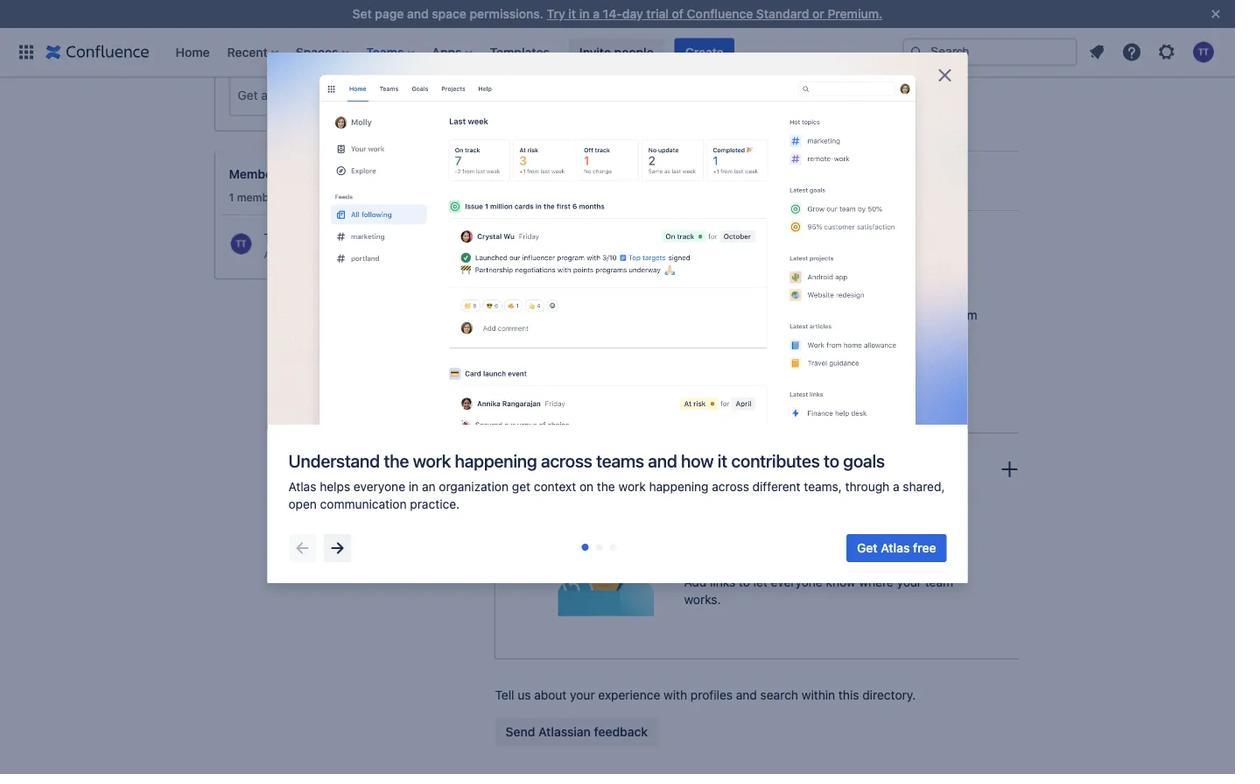 Task type: vqa. For each thing, say whether or not it's contained in the screenshot.
Done
no



Task type: locate. For each thing, give the bounding box(es) containing it.
0 vertical spatial work
[[368, 39, 391, 52]]

0 vertical spatial status
[[743, 239, 783, 256]]

1 vertical spatial get atlas free
[[857, 541, 936, 555]]

products
[[299, 20, 352, 34], [248, 52, 292, 64], [319, 88, 369, 102]]

1 vertical spatial contributes
[[732, 450, 820, 471]]

to inside understand the work happening across teams and how it contributes to goals atlas helps everyone in an organization get context on the work happening across different teams, through a shared, open communication practice.
[[824, 450, 840, 471]]

get atlas free button up where
[[847, 534, 947, 562]]

1 horizontal spatial what
[[890, 308, 918, 322]]

you created this on october 30, 2023 down data
[[610, 17, 783, 28]]

1 created from the top
[[629, 17, 664, 28]]

get down works at right
[[702, 383, 722, 397]]

0 vertical spatial products
[[299, 20, 352, 34]]

2 vertical spatial it
[[718, 450, 728, 471]]

0 horizontal spatial everyone
[[354, 479, 405, 494]]

it right how
[[718, 450, 728, 471]]

experience
[[598, 688, 660, 702]]

goals up through
[[843, 450, 885, 471]]

about
[[534, 688, 567, 702]]

within
[[802, 688, 835, 702]]

of right trial
[[672, 7, 684, 21]]

on up powered by atlas
[[746, 257, 762, 273]]

1 vertical spatial nacho
[[546, 56, 575, 67]]

understand
[[289, 450, 380, 471]]

of right "summary"
[[876, 308, 887, 322]]

nacho prod down refactor
[[546, 17, 600, 28]]

prod down refactor
[[578, 17, 600, 28]]

everyone
[[354, 479, 405, 494], [771, 575, 823, 589]]

status inside help teammates see a summary of what your team works on, the current status and the goals it contributes to.
[[815, 325, 850, 340]]

1 vertical spatial goals
[[843, 450, 885, 471]]

prod down rewards
[[578, 56, 600, 67]]

0 horizontal spatial get atlas free
[[702, 383, 781, 397]]

2 nacho from the top
[[546, 56, 575, 67]]

1 vertical spatial nacho prod
[[546, 56, 600, 67]]

0 horizontal spatial status
[[743, 239, 783, 256]]

close image
[[1206, 4, 1227, 25]]

your inside add links to let everyone know where your team works.
[[897, 575, 922, 589]]

created for profile
[[629, 17, 664, 28]]

a left shared,
[[893, 479, 900, 494]]

1 vertical spatial created
[[629, 56, 664, 67]]

created down people
[[629, 94, 664, 106]]

to inside add links to let everyone know where your team works.
[[739, 575, 750, 589]]

1 vertical spatial prod
[[578, 56, 600, 67]]

page
[[375, 7, 404, 21]]

get atlas free button down to.
[[691, 376, 791, 404]]

0 vertical spatial free
[[758, 383, 781, 397]]

1 vertical spatial free
[[913, 541, 936, 555]]

2 nacho prod from the top
[[546, 56, 600, 67]]

the
[[313, 39, 329, 52], [229, 52, 245, 64], [719, 239, 740, 256], [749, 325, 767, 340], [877, 325, 896, 340], [384, 450, 409, 471], [597, 479, 615, 494]]

of up powered by atlas
[[787, 239, 800, 256]]

1 vertical spatial 30,
[[741, 56, 756, 67]]

2 vertical spatial october
[[701, 94, 738, 106]]

goals
[[899, 325, 929, 340], [843, 450, 885, 471]]

where
[[859, 575, 894, 589]]

work
[[368, 39, 391, 52], [413, 450, 451, 471], [619, 479, 646, 494]]

contributing
[[495, 180, 578, 196]]

2 vertical spatial get
[[857, 541, 878, 555]]

2 horizontal spatial work
[[619, 479, 646, 494]]

work inside this team's products stay updated on the team's work by joining the products they use.
[[368, 39, 391, 52]]

0 horizontal spatial free
[[758, 383, 781, 397]]

powered
[[709, 284, 752, 296]]

1 horizontal spatial free
[[913, 541, 936, 555]]

created down profile
[[629, 17, 664, 28]]

standard
[[756, 7, 809, 21]]

your for what
[[921, 308, 946, 322]]

you created this on october 30, 2023
[[610, 17, 783, 28], [610, 56, 783, 67], [610, 94, 783, 106]]

across
[[541, 450, 592, 471], [712, 479, 749, 494]]

1 horizontal spatial across
[[712, 479, 749, 494]]

on left use.
[[298, 39, 310, 52]]

works.
[[684, 592, 721, 607]]

this left create
[[667, 56, 684, 67]]

2 vertical spatial created
[[629, 94, 664, 106]]

by up teammates
[[755, 284, 766, 296]]

send atlassian feedback button
[[495, 718, 659, 746]]

this down create link
[[667, 94, 684, 106]]

2023 for refactor user profile data
[[759, 17, 783, 28]]

what left 'good'
[[803, 239, 835, 256]]

get atlas free up where
[[857, 541, 936, 555]]

everyone right let
[[771, 575, 823, 589]]

and
[[407, 7, 429, 21], [853, 325, 874, 340], [648, 450, 677, 471], [736, 688, 757, 702]]

settings icon image
[[1157, 42, 1178, 63]]

and inside understand the work happening across teams and how it contributes to goals atlas helps everyone in an organization get context on the work happening across different teams, through a shared, open communication practice.
[[648, 450, 677, 471]]

0 horizontal spatial in
[[409, 479, 419, 494]]

on down try it in a 14-day trial of confluence standard or premium. link
[[687, 56, 698, 67]]

2 30, from the top
[[741, 56, 756, 67]]

powered by atlas link
[[691, 283, 992, 298]]

0 vertical spatial goals
[[899, 325, 929, 340]]

free
[[758, 383, 781, 397], [913, 541, 936, 555]]

on
[[687, 17, 698, 28], [298, 39, 310, 52], [687, 56, 698, 67], [687, 94, 698, 106], [746, 257, 762, 273], [580, 479, 594, 494]]

2 vertical spatial 2023
[[759, 94, 783, 106]]

2 vertical spatial you
[[610, 94, 627, 106]]

14-
[[603, 7, 622, 21]]

everyone up communication
[[354, 479, 405, 494]]

rewards
[[574, 39, 620, 53]]

prod down invite
[[578, 94, 600, 106]]

atlas inside understand the work happening across teams and how it contributes to goals atlas helps everyone in an organization get context on the work happening across different teams, through a shared, open communication practice.
[[289, 479, 316, 494]]

1 vertical spatial get
[[702, 383, 722, 397]]

to right "contributing"
[[581, 180, 594, 196]]

30, for refactor user profile data
[[741, 17, 756, 28]]

free down shared,
[[913, 541, 936, 555]]

everyone inside add links to let everyone know where your team works.
[[771, 575, 823, 589]]

october
[[701, 17, 738, 28], [701, 56, 738, 67], [701, 94, 738, 106]]

add
[[684, 575, 707, 589]]

learn more
[[806, 383, 871, 397]]

refactor
[[546, 0, 594, 15]]

nacho prod down invite
[[546, 94, 600, 106]]

1 vertical spatial team's
[[332, 39, 365, 52]]

0 vertical spatial prod
[[578, 17, 600, 28]]

team's down set at the left of page
[[332, 39, 365, 52]]

0 vertical spatial created
[[629, 17, 664, 28]]

on down create link
[[687, 94, 698, 106]]

1 horizontal spatial goals
[[899, 325, 929, 340]]

team inside add links to let everyone know where your team works.
[[925, 575, 954, 589]]

0 vertical spatial of
[[672, 7, 684, 21]]

2 vertical spatial nacho
[[546, 94, 575, 106]]

0 vertical spatial what
[[803, 239, 835, 256]]

0 vertical spatial get atlas free
[[702, 383, 781, 397]]

1 vertical spatial happening
[[649, 479, 709, 494]]

status down "summary"
[[815, 325, 850, 340]]

1 2023 from the top
[[759, 17, 783, 28]]

it inside understand the work happening across teams and how it contributes to goals atlas helps everyone in an organization get context on the work happening across different teams, through a shared, open communication practice.
[[718, 450, 728, 471]]

context
[[534, 479, 576, 494]]

2 2023 from the top
[[759, 56, 783, 67]]

2 vertical spatial nacho prod
[[546, 94, 600, 106]]

your right where
[[897, 575, 922, 589]]

2 horizontal spatial it
[[933, 325, 940, 340]]

1 horizontal spatial team's
[[332, 39, 365, 52]]

get access to products
[[238, 88, 369, 102]]

1 vertical spatial status
[[815, 325, 850, 340]]

of inside help teammates see a summary of what your team works on, the current status and the goals it contributes to.
[[876, 308, 887, 322]]

what
[[803, 239, 835, 256], [890, 308, 918, 322]]

your right 'about'
[[570, 688, 595, 702]]

contributes up different
[[732, 450, 820, 471]]

by left joining
[[394, 39, 406, 52]]

create
[[685, 45, 724, 59]]

1 prod from the top
[[578, 17, 600, 28]]

you down the invite people button
[[610, 94, 627, 106]]

tell us about your experience with profiles and search within this directory.
[[495, 688, 916, 702]]

1 horizontal spatial get atlas free
[[857, 541, 936, 555]]

work down teams
[[619, 479, 646, 494]]

created down program
[[629, 56, 664, 67]]

happening
[[455, 450, 537, 471], [649, 479, 709, 494]]

open image
[[418, 85, 439, 106]]

2 horizontal spatial get
[[857, 541, 878, 555]]

1 horizontal spatial a
[[810, 308, 817, 322]]

1 horizontal spatial everyone
[[771, 575, 823, 589]]

invite people
[[580, 45, 654, 59]]

get atlas free button
[[691, 376, 791, 404], [847, 534, 947, 562]]

a
[[593, 7, 600, 21], [810, 308, 817, 322], [893, 479, 900, 494]]

30, for new rewards program
[[741, 56, 756, 67]]

atlas down the on,
[[726, 383, 755, 397]]

nacho prod down new
[[546, 56, 600, 67]]

you created this on october 30, 2023 down create link
[[610, 94, 783, 106]]

space
[[432, 7, 467, 21]]

october up create
[[701, 17, 738, 28]]

october down confluence
[[701, 56, 738, 67]]

free down to.
[[758, 383, 781, 397]]

products down use.
[[319, 88, 369, 102]]

prod for user
[[578, 17, 600, 28]]

a right 'see'
[[810, 308, 817, 322]]

3 you from the top
[[610, 94, 627, 106]]

practice.
[[410, 497, 460, 511]]

in left the user
[[579, 7, 590, 21]]

3 you created this on october 30, 2023 from the top
[[610, 94, 783, 106]]

0 vertical spatial your
[[921, 308, 946, 322]]

1 vertical spatial you
[[610, 56, 627, 67]]

contributes inside understand the work happening across teams and how it contributes to goals atlas helps everyone in an organization get context on the work happening across different teams, through a shared, open communication practice.
[[732, 450, 820, 471]]

1 horizontal spatial it
[[718, 450, 728, 471]]

0 vertical spatial october
[[701, 17, 738, 28]]

2 you from the top
[[610, 56, 627, 67]]

work up an
[[413, 450, 451, 471]]

try
[[547, 7, 565, 21]]

0 vertical spatial you created this on october 30, 2023
[[610, 17, 783, 28]]

3 30, from the top
[[741, 94, 756, 106]]

invite people button
[[569, 38, 664, 66]]

0 horizontal spatial by
[[394, 39, 406, 52]]

across up context
[[541, 450, 592, 471]]

0 vertical spatial by
[[394, 39, 406, 52]]

use.
[[320, 52, 340, 64]]

get inside understand the work happening across teams and how it contributes to goals dialog
[[857, 541, 878, 555]]

tell
[[495, 688, 514, 702]]

on inside this team's products stay updated on the team's work by joining the products they use.
[[298, 39, 310, 52]]

0 horizontal spatial a
[[593, 7, 600, 21]]

you down refactor user profile data
[[610, 17, 627, 28]]

contributes inside help teammates see a summary of what your team works on, the current status and the goals it contributes to.
[[691, 343, 756, 357]]

2 horizontal spatial of
[[876, 308, 887, 322]]

1 30, from the top
[[741, 17, 756, 28]]

on right context
[[580, 479, 594, 494]]

status inside the see the status of what good morning is working on
[[743, 239, 783, 256]]

get
[[238, 88, 258, 102], [702, 383, 722, 397], [857, 541, 878, 555]]

it right try
[[569, 7, 576, 21]]

work down "page"
[[368, 39, 391, 52]]

1 horizontal spatial of
[[787, 239, 800, 256]]

1
[[229, 191, 234, 203]]

0 vertical spatial a
[[593, 7, 600, 21]]

directory.
[[863, 688, 916, 702]]

confluence image
[[46, 42, 149, 63], [46, 42, 149, 63]]

by inside this team's products stay updated on the team's work by joining the products they use.
[[394, 39, 406, 52]]

2 vertical spatial prod
[[578, 94, 600, 106]]

2 vertical spatial work
[[619, 479, 646, 494]]

in left an
[[409, 479, 419, 494]]

contributes down the on,
[[691, 343, 756, 357]]

your
[[921, 308, 946, 322], [897, 575, 922, 589], [570, 688, 595, 702]]

nacho for refactor
[[546, 17, 575, 28]]

get atlas free inside understand the work happening across teams and how it contributes to goals dialog
[[857, 541, 936, 555]]

search image
[[910, 45, 924, 59]]

and left how
[[648, 450, 677, 471]]

free for the leftmost the get atlas free button
[[758, 383, 781, 397]]

2 you created this on october 30, 2023 from the top
[[610, 56, 783, 67]]

atlassian
[[538, 725, 591, 739]]

banner
[[0, 28, 1235, 77]]

1 vertical spatial a
[[810, 308, 817, 322]]

2 vertical spatial a
[[893, 479, 900, 494]]

of inside the see the status of what good morning is working on
[[787, 239, 800, 256]]

1 vertical spatial you created this on october 30, 2023
[[610, 56, 783, 67]]

what right "summary"
[[890, 308, 918, 322]]

get up where
[[857, 541, 878, 555]]

2 prod from the top
[[578, 56, 600, 67]]

different
[[753, 479, 801, 494]]

team inside help teammates see a summary of what your team works on, the current status and the goals it contributes to.
[[949, 308, 978, 322]]

0 vertical spatial get
[[238, 88, 258, 102]]

prod for rewards
[[578, 56, 600, 67]]

created
[[629, 17, 664, 28], [629, 56, 664, 67], [629, 94, 664, 106]]

team's up updated at left
[[257, 20, 296, 34]]

team's
[[257, 20, 296, 34], [332, 39, 365, 52]]

joining
[[409, 39, 442, 52]]

2 created from the top
[[629, 56, 664, 67]]

status up powered by atlas
[[743, 239, 783, 256]]

1 vertical spatial what
[[890, 308, 918, 322]]

teammates
[[721, 308, 784, 322]]

0 vertical spatial 30,
[[741, 17, 756, 28]]

1 horizontal spatial in
[[579, 7, 590, 21]]

0 vertical spatial across
[[541, 450, 592, 471]]

on inside understand the work happening across teams and how it contributes to goals atlas helps everyone in an organization get context on the work happening across different teams, through a shared, open communication practice.
[[580, 479, 594, 494]]

on inside the see the status of what good morning is working on
[[746, 257, 762, 273]]

1 member
[[229, 191, 280, 203]]

1 you from the top
[[610, 17, 627, 28]]

0 horizontal spatial of
[[672, 7, 684, 21]]

you created this on october 30, 2023 for new rewards program
[[610, 56, 783, 67]]

1 vertical spatial work
[[413, 450, 451, 471]]

goals inside help teammates see a summary of what your team works on, the current status and the goals it contributes to.
[[899, 325, 929, 340]]

1 you created this on october 30, 2023 from the top
[[610, 17, 783, 28]]

you down new rewards program on the top of page
[[610, 56, 627, 67]]

a left 14-
[[593, 7, 600, 21]]

us
[[518, 688, 531, 702]]

1 october from the top
[[701, 17, 738, 28]]

1 vertical spatial of
[[787, 239, 800, 256]]

0 vertical spatial team's
[[257, 20, 296, 34]]

2 october from the top
[[701, 56, 738, 67]]

you created this on october 30, 2023 down try it in a 14-day trial of confluence standard or premium. link
[[610, 56, 783, 67]]

atlas up open on the bottom left of the page
[[289, 479, 316, 494]]

1 horizontal spatial status
[[815, 325, 850, 340]]

happening down how
[[649, 479, 709, 494]]

2 vertical spatial you created this on october 30, 2023
[[610, 94, 783, 106]]

30,
[[741, 17, 756, 28], [741, 56, 756, 67], [741, 94, 756, 106]]

0 vertical spatial 2023
[[759, 17, 783, 28]]

in inside understand the work happening across teams and how it contributes to goals atlas helps everyone in an organization get context on the work happening across different teams, through a shared, open communication practice.
[[409, 479, 419, 494]]

0 horizontal spatial get
[[238, 88, 258, 102]]

0 vertical spatial you
[[610, 17, 627, 28]]

nacho prod for new
[[546, 56, 600, 67]]

october for refactor user profile data
[[701, 17, 738, 28]]

3 created from the top
[[629, 94, 664, 106]]

0 vertical spatial in
[[579, 7, 590, 21]]

across down how
[[712, 479, 749, 494]]

the inside the see the status of what good morning is working on
[[719, 239, 740, 256]]

products up spaces popup button
[[299, 20, 352, 34]]

banner containing home
[[0, 28, 1235, 77]]

1 vertical spatial get atlas free button
[[847, 534, 947, 562]]

1 vertical spatial team
[[925, 575, 954, 589]]

summary
[[820, 308, 872, 322]]

your inside help teammates see a summary of what your team works on, the current status and the goals it contributes to.
[[921, 308, 946, 322]]

to right access
[[304, 88, 315, 102]]

get atlas free down to.
[[702, 383, 781, 397]]

0 horizontal spatial goals
[[843, 450, 885, 471]]

more
[[841, 383, 871, 397]]

current
[[770, 325, 811, 340]]

free inside understand the work happening across teams and how it contributes to goals dialog
[[913, 541, 936, 555]]

helps
[[320, 479, 350, 494]]

communication
[[320, 497, 407, 511]]

2 vertical spatial products
[[319, 88, 369, 102]]

happening up organization
[[455, 450, 537, 471]]

get left access
[[238, 88, 258, 102]]

0 vertical spatial it
[[569, 7, 576, 21]]

your down is
[[921, 308, 946, 322]]

0 horizontal spatial team's
[[257, 20, 296, 34]]

2 vertical spatial of
[[876, 308, 887, 322]]

1 vertical spatial in
[[409, 479, 419, 494]]

1 vertical spatial your
[[897, 575, 922, 589]]

1 nacho prod from the top
[[546, 17, 600, 28]]

goals down powered by atlas link
[[899, 325, 929, 340]]

on,
[[728, 325, 746, 340]]

nacho for new
[[546, 56, 575, 67]]

0 vertical spatial team
[[949, 308, 978, 322]]

team
[[949, 308, 978, 322], [925, 575, 954, 589]]

october down create link
[[701, 94, 738, 106]]

2023 for new rewards program
[[759, 56, 783, 67]]

0 vertical spatial contributes
[[691, 343, 756, 357]]

to left let
[[739, 575, 750, 589]]

of
[[672, 7, 684, 21], [787, 239, 800, 256], [876, 308, 887, 322]]

you
[[610, 17, 627, 28], [610, 56, 627, 67], [610, 94, 627, 106]]

2 vertical spatial 30,
[[741, 94, 756, 106]]

to up 'teams,'
[[824, 450, 840, 471]]

it down is
[[933, 325, 940, 340]]

0 vertical spatial nacho
[[546, 17, 575, 28]]

1 nacho from the top
[[546, 17, 575, 28]]

0 horizontal spatial happening
[[455, 450, 537, 471]]

1 vertical spatial by
[[755, 284, 766, 296]]

and down "summary"
[[853, 325, 874, 340]]

products left they
[[248, 52, 292, 64]]

1 vertical spatial october
[[701, 56, 738, 67]]

teams
[[596, 450, 644, 471]]



Task type: describe. For each thing, give the bounding box(es) containing it.
this
[[229, 20, 254, 34]]

Search field
[[903, 38, 1078, 66]]

this down data
[[667, 17, 684, 28]]

learn
[[806, 383, 838, 397]]

teams,
[[804, 479, 842, 494]]

get atlas free for the get atlas free button within understand the work happening across teams and how it contributes to goals dialog
[[857, 541, 936, 555]]

1 horizontal spatial by
[[755, 284, 766, 296]]

3 nacho from the top
[[546, 94, 575, 106]]

user
[[597, 0, 622, 15]]

get atlas free button inside understand the work happening across teams and how it contributes to goals dialog
[[847, 534, 947, 562]]

1 horizontal spatial work
[[413, 450, 451, 471]]

know
[[826, 575, 856, 589]]

a inside understand the work happening across teams and how it contributes to goals atlas helps everyone in an organization get context on the work happening across different teams, through a shared, open communication practice.
[[893, 479, 900, 494]]

links
[[495, 461, 529, 478]]

team for help teammates see a summary of what your team works on, the current status and the goals it contributes to.
[[949, 308, 978, 322]]

it inside help teammates see a summary of what your team works on, the current status and the goals it contributes to.
[[933, 325, 940, 340]]

atlas up where
[[881, 541, 910, 555]]

with
[[664, 688, 687, 702]]

profiles
[[691, 688, 733, 702]]

members
[[229, 167, 284, 181]]

1 vertical spatial across
[[712, 479, 749, 494]]

program
[[623, 39, 671, 53]]

contributing to
[[495, 180, 594, 196]]

goals inside understand the work happening across teams and how it contributes to goals atlas helps everyone in an organization get context on the work happening across different teams, through a shared, open communication practice.
[[843, 450, 885, 471]]

3 october from the top
[[701, 94, 738, 106]]

and inside help teammates see a summary of what your team works on, the current status and the goals it contributes to.
[[853, 325, 874, 340]]

close modal image
[[935, 65, 956, 86]]

atlas image
[[691, 283, 705, 297]]

home
[[176, 45, 210, 59]]

people
[[614, 45, 654, 59]]

they
[[295, 52, 317, 64]]

morning
[[876, 239, 930, 256]]

permissions.
[[470, 7, 544, 21]]

global element
[[11, 28, 899, 77]]

october for new rewards program
[[701, 56, 738, 67]]

home link
[[170, 38, 215, 66]]

atlas up 'see'
[[769, 284, 794, 296]]

nacho prod for refactor
[[546, 17, 600, 28]]

3 2023 from the top
[[759, 94, 783, 106]]

links
[[710, 575, 736, 589]]

on down data
[[687, 17, 698, 28]]

spaces button
[[291, 38, 356, 66]]

open
[[289, 497, 317, 511]]

0 horizontal spatial it
[[569, 7, 576, 21]]

templates link
[[485, 38, 555, 66]]

get for the get atlas free button within understand the work happening across teams and how it contributes to goals dialog
[[857, 541, 878, 555]]

what inside the see the status of what good morning is working on
[[803, 239, 835, 256]]

new
[[546, 39, 571, 53]]

2 vertical spatial your
[[570, 688, 595, 702]]

shared,
[[903, 479, 945, 494]]

set
[[352, 7, 372, 21]]

your for where
[[897, 575, 922, 589]]

you for rewards
[[610, 56, 627, 67]]

1 horizontal spatial happening
[[649, 479, 709, 494]]

understand the work happening across teams and how it contributes to goals dialog
[[267, 53, 968, 583]]

is
[[933, 239, 944, 256]]

help teammates see a summary of what your team works on, the current status and the goals it contributes to.
[[691, 308, 978, 357]]

working
[[691, 257, 742, 273]]

stay
[[229, 39, 251, 52]]

free for the get atlas free button within understand the work happening across teams and how it contributes to goals dialog
[[913, 541, 936, 555]]

spaces
[[296, 45, 338, 59]]

get for the leftmost the get atlas free button
[[702, 383, 722, 397]]

refactor user profile data
[[546, 0, 689, 15]]

to.
[[759, 343, 774, 357]]

this team's products stay updated on the team's work by joining the products they use.
[[229, 20, 442, 64]]

templates
[[490, 45, 550, 59]]

profile
[[625, 0, 661, 15]]

or
[[813, 7, 825, 21]]

send
[[506, 725, 535, 739]]

you for user
[[610, 17, 627, 28]]

see the status of what good morning is working on
[[691, 239, 944, 273]]

updated
[[254, 39, 295, 52]]

member
[[237, 191, 280, 203]]

0 horizontal spatial get atlas free button
[[691, 376, 791, 404]]

add links to let everyone know where your team works.
[[684, 575, 954, 607]]

everyone inside understand the work happening across teams and how it contributes to goals atlas helps everyone in an organization get context on the work happening across different teams, through a shared, open communication practice.
[[354, 479, 405, 494]]

confluence
[[687, 7, 753, 21]]

account manager
[[264, 249, 345, 260]]

and right "page"
[[407, 7, 429, 21]]

create link
[[675, 38, 735, 66]]

and left search
[[736, 688, 757, 702]]

day
[[622, 7, 643, 21]]

understand the work happening across teams and how it contributes to goals atlas helps everyone in an organization get context on the work happening across different teams, through a shared, open communication practice.
[[289, 450, 945, 511]]

3 nacho prod from the top
[[546, 94, 600, 106]]

account
[[264, 249, 302, 260]]

premium.
[[828, 7, 883, 21]]

access
[[261, 88, 301, 102]]

get atlas free for the leftmost the get atlas free button
[[702, 383, 781, 397]]

set page and space permissions. try it in a 14-day trial of confluence standard or premium.
[[352, 7, 883, 21]]

created for program
[[629, 56, 664, 67]]

1 vertical spatial products
[[248, 52, 292, 64]]

through
[[845, 479, 890, 494]]

works
[[691, 325, 725, 340]]

3 prod from the top
[[578, 94, 600, 106]]

search
[[761, 688, 799, 702]]

a inside help teammates see a summary of what your team works on, the current status and the goals it contributes to.
[[810, 308, 817, 322]]

learn more button
[[795, 376, 881, 404]]

see
[[691, 239, 716, 256]]

help
[[691, 308, 717, 322]]

trial
[[647, 7, 669, 21]]

you created this on october 30, 2023 for refactor user profile data
[[610, 17, 783, 28]]

this right 'within'
[[839, 688, 859, 702]]

see
[[787, 308, 807, 322]]

new rewards program
[[546, 39, 671, 53]]

team for add links to let everyone know where your team works.
[[925, 575, 954, 589]]

invite
[[580, 45, 611, 59]]

an
[[422, 479, 436, 494]]

good
[[838, 239, 873, 256]]

data
[[665, 0, 689, 15]]

manager
[[305, 249, 345, 260]]

what inside help teammates see a summary of what your team works on, the current status and the goals it contributes to.
[[890, 308, 918, 322]]

account manager link
[[222, 226, 453, 264]]

let
[[754, 575, 768, 589]]

organization
[[439, 479, 509, 494]]

add link image
[[999, 459, 1021, 480]]

powered by atlas
[[709, 284, 794, 296]]

next image
[[327, 538, 348, 559]]

0 horizontal spatial across
[[541, 450, 592, 471]]

how
[[681, 450, 714, 471]]



